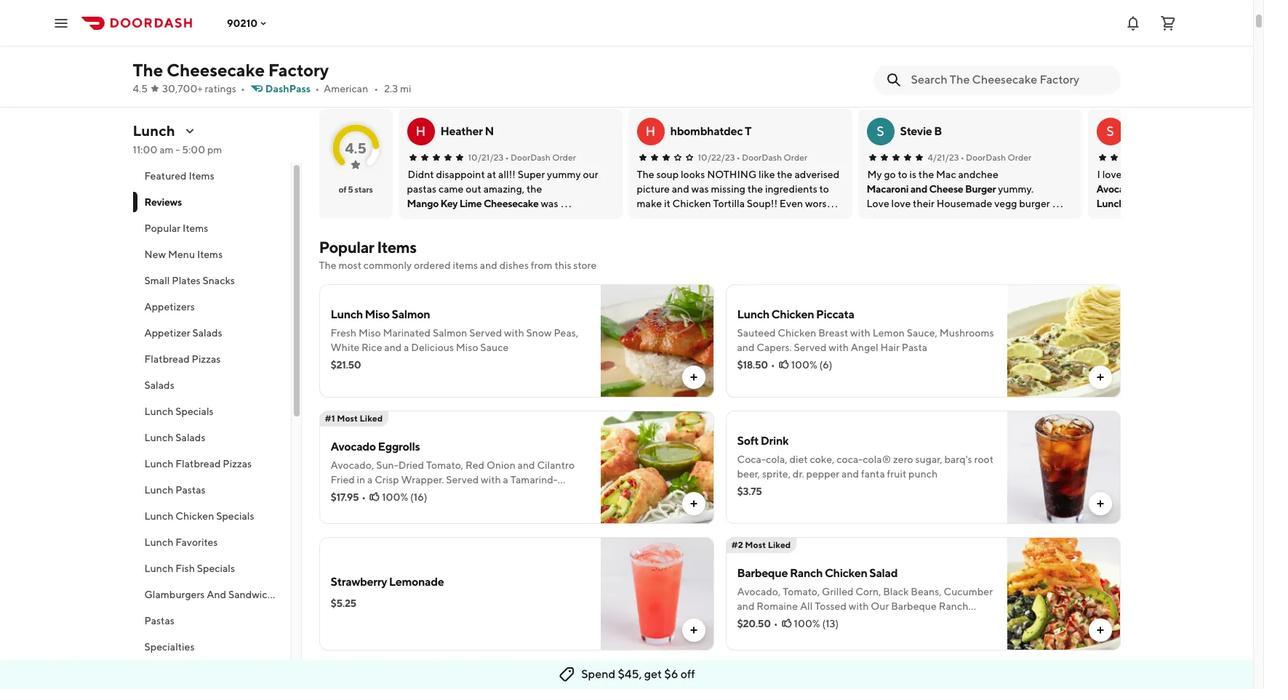 Task type: locate. For each thing, give the bounding box(es) containing it.
1 horizontal spatial eggrolls
[[1139, 183, 1175, 195]]

menus image
[[184, 125, 196, 137]]

lunch up "sauteed"
[[738, 308, 770, 322]]

a down the marinated
[[404, 342, 409, 354]]

0 vertical spatial cheesecake
[[167, 60, 265, 80]]

popular up 'new'
[[144, 223, 181, 234]]

menu
[[168, 249, 195, 261]]

0 vertical spatial avocado
[[1097, 183, 1137, 195]]

1 horizontal spatial a
[[404, 342, 409, 354]]

cheesecake up 30,700+ ratings •
[[167, 60, 265, 80]]

1 horizontal spatial avocado
[[1097, 183, 1137, 195]]

ordered
[[414, 260, 451, 271]]

chicken
[[772, 308, 815, 322], [778, 328, 817, 339], [176, 511, 214, 523], [825, 567, 868, 581]]

most for barbeque ranch chicken salad
[[745, 540, 767, 551]]

0 vertical spatial served
[[470, 328, 502, 339]]

100% for avocado eggrolls
[[382, 492, 408, 504]]

1 horizontal spatial cheesecake
[[484, 198, 539, 210]]

0 horizontal spatial s
[[877, 124, 885, 139]]

the inside the popular items the most commonly ordered items and dishes from this store
[[319, 260, 337, 271]]

0 vertical spatial salads
[[192, 328, 222, 339]]

1 vertical spatial reviews
[[144, 197, 182, 208]]

0 vertical spatial of
[[339, 184, 347, 195]]

100% left (6)
[[792, 360, 818, 371]]

salmon up the marinated
[[392, 308, 430, 322]]

flatbread
[[144, 354, 190, 365], [176, 459, 221, 470]]

served up sauce
[[470, 328, 502, 339]]

0 vertical spatial onion
[[487, 460, 516, 472]]

add review
[[989, 80, 1045, 92]]

4.5 up of 5 stars
[[345, 139, 367, 156]]

eggrolls for avocado eggrolls avocado, sun-dried tomato, red onion and cilantro fried in a crisp wrapper. served with a tamarind- cashew dipping sauce.
[[378, 440, 420, 454]]

lunch chicken specials
[[144, 511, 254, 523]]

of inside barbeque ranch chicken salad avocado, tomato, grilled corn, black beans, cucumber and romaine all tossed with our barbeque ranch dressing. topped with lots of crispy fried onion strings for crunch.
[[864, 616, 873, 627]]

punch
[[909, 469, 938, 480]]

salads inside button
[[144, 380, 174, 392]]

barbeque
[[738, 567, 788, 581], [892, 601, 937, 613]]

pizzas inside button
[[192, 354, 221, 365]]

3 order from the left
[[1008, 152, 1032, 163]]

items up new menu items
[[183, 223, 208, 234]]

1 vertical spatial salads
[[144, 380, 174, 392]]

2 horizontal spatial • doordash order
[[961, 152, 1032, 163]]

public
[[421, 84, 450, 96]]

reviews
[[319, 63, 378, 82], [144, 197, 182, 208]]

tomato,
[[426, 460, 464, 472], [783, 587, 820, 598]]

specials
[[176, 406, 214, 418], [216, 511, 254, 523], [197, 563, 235, 575]]

lunch for lunch favorites
[[144, 537, 174, 549]]

h left heather
[[416, 124, 426, 139]]

and left cheese
[[911, 183, 928, 195]]

lunch chicken piccata image
[[1008, 285, 1121, 398]]

doordash for hbombhatdec t
[[742, 152, 782, 163]]

fish inside button
[[176, 563, 195, 575]]

ranch
[[790, 567, 823, 581], [939, 601, 969, 613]]

30,700+ inside reviews 30,700+ ratings • 232 public reviews
[[319, 84, 360, 96]]

1 horizontal spatial ranch
[[939, 601, 969, 613]]

eggrolls inside avocado eggrolls lunch fettuccini alfredo with chicke
[[1139, 183, 1175, 195]]

liked for avocado
[[360, 413, 383, 424]]

reviews inside reviews 30,700+ ratings • 232 public reviews
[[319, 63, 378, 82]]

specials up and
[[197, 563, 235, 575]]

0 horizontal spatial cheesecake
[[167, 60, 265, 80]]

2 • doordash order from the left
[[737, 152, 808, 163]]

0 vertical spatial liked
[[360, 413, 383, 424]]

popular up most
[[319, 238, 374, 257]]

onion down beans, on the right bottom of page
[[933, 616, 962, 627]]

soft drink coca-cola, diet coke, coca-cola® zero sugar, barq's root beer, sprite, dr. pepper and fanta fruit punch $3.75
[[738, 434, 994, 498]]

salads up lunch specials
[[144, 380, 174, 392]]

2 s from the left
[[1107, 124, 1115, 139]]

reviews for reviews 30,700+ ratings • 232 public reviews
[[319, 63, 378, 82]]

add item to cart image for ranch
[[1095, 625, 1107, 637]]

salads button
[[133, 373, 291, 399]]

pizzas inside button
[[223, 459, 252, 470]]

1 horizontal spatial the
[[319, 260, 337, 271]]

0 vertical spatial avocado,
[[331, 460, 374, 472]]

onion right red
[[487, 460, 516, 472]]

items inside the popular items the most commonly ordered items and dishes from this store
[[377, 238, 417, 257]]

liked right '#1'
[[360, 413, 383, 424]]

dressing.
[[738, 616, 780, 627]]

lunch down lunch specials
[[144, 432, 174, 444]]

popular
[[144, 223, 181, 234], [319, 238, 374, 257]]

salads down appetizers button at the top
[[192, 328, 222, 339]]

and down the marinated
[[384, 342, 402, 354]]

4.5 up 11:00
[[133, 83, 148, 95]]

with
[[504, 328, 525, 339], [851, 328, 871, 339], [829, 342, 849, 354], [481, 475, 501, 486], [849, 601, 869, 613], [820, 616, 840, 627]]

macaroni
[[867, 183, 909, 195]]

salads up "lunch flatbread pizzas"
[[176, 432, 206, 444]]

1 vertical spatial tomato,
[[783, 587, 820, 598]]

0 horizontal spatial pizzas
[[192, 354, 221, 365]]

liked for barbeque
[[768, 540, 791, 551]]

2 horizontal spatial doordash
[[967, 152, 1007, 163]]

lunch inside lunch pastas button
[[144, 485, 174, 496]]

strings
[[738, 630, 770, 642]]

macaroni and cheese burger button
[[867, 182, 997, 197]]

sauteed
[[738, 328, 776, 339]]

lunch inside lunch fish specials button
[[144, 563, 174, 575]]

barbeque down beans, on the right bottom of page
[[892, 601, 937, 613]]

30,700+ up menus icon on the left top of page
[[162, 83, 203, 95]]

and right items
[[480, 260, 498, 271]]

0 vertical spatial tomato,
[[426, 460, 464, 472]]

10/22/23
[[698, 152, 736, 163]]

0 vertical spatial reviews
[[319, 63, 378, 82]]

tomato, inside barbeque ranch chicken salad avocado, tomato, grilled corn, black beans, cucumber and romaine all tossed with our barbeque ranch dressing. topped with lots of crispy fried onion strings for crunch.
[[783, 587, 820, 598]]

tomato, up all
[[783, 587, 820, 598]]

lunch for lunch miso salmon fresh miso marinated salmon served with snow peas, white rice and a delicious miso sauce $21.50
[[331, 308, 363, 322]]

reviews up the american
[[319, 63, 378, 82]]

pastas up specialties
[[144, 616, 175, 627]]

pastas down "lunch flatbread pizzas"
[[176, 485, 206, 496]]

1 vertical spatial flatbread
[[176, 459, 221, 470]]

flatbread inside button
[[176, 459, 221, 470]]

0 horizontal spatial fried
[[331, 475, 355, 486]]

#1
[[325, 413, 335, 424]]

2 h from the left
[[646, 124, 656, 139]]

$21.50
[[331, 360, 361, 371]]

in
[[357, 475, 366, 486]]

fried up cashew
[[331, 475, 355, 486]]

dried
[[399, 460, 424, 472]]

spend $45, get $6 off
[[582, 668, 696, 682]]

3 • doordash order from the left
[[961, 152, 1032, 163]]

0 vertical spatial fried
[[331, 475, 355, 486]]

delicious
[[411, 342, 454, 354]]

the left most
[[319, 260, 337, 271]]

lunch up glamburgers
[[144, 563, 174, 575]]

1 horizontal spatial fish
[[176, 563, 195, 575]]

0 vertical spatial 4.5
[[133, 83, 148, 95]]

0 horizontal spatial eggrolls
[[378, 440, 420, 454]]

lunch inside 'lunch miso salmon fresh miso marinated salmon served with snow peas, white rice and a delicious miso sauce $21.50'
[[331, 308, 363, 322]]

with up sauce
[[504, 328, 525, 339]]

100% down all
[[794, 619, 821, 630]]

avocado for avocado eggrolls avocado, sun-dried tomato, red onion and cilantro fried in a crisp wrapper. served with a tamarind- cashew dipping sauce.
[[331, 440, 376, 454]]

1 horizontal spatial fried
[[907, 616, 931, 627]]

lunch specials button
[[133, 399, 291, 425]]

and down "sauteed"
[[738, 342, 755, 354]]

0 horizontal spatial avocado
[[331, 440, 376, 454]]

dashpass •
[[265, 83, 320, 95]]

1 vertical spatial 4.5
[[345, 139, 367, 156]]

items for featured items
[[189, 170, 215, 182]]

lunch specials
[[144, 406, 214, 418]]

0 horizontal spatial onion
[[487, 460, 516, 472]]

salads inside button
[[192, 328, 222, 339]]

lots
[[842, 616, 862, 627]]

salads inside "button"
[[176, 432, 206, 444]]

ratings down the cheesecake factory at the left of the page
[[205, 83, 236, 95]]

ratings left mi
[[362, 84, 393, 96]]

1 horizontal spatial barbeque
[[892, 601, 937, 613]]

0 horizontal spatial doordash
[[511, 152, 551, 163]]

of 5 stars
[[339, 184, 373, 195]]

0 horizontal spatial ranch
[[790, 567, 823, 581]]

reviews link
[[319, 63, 378, 82]]

lunch down "lunch pastas"
[[144, 511, 174, 523]]

1 vertical spatial most
[[745, 540, 767, 551]]

0 horizontal spatial order
[[553, 152, 576, 163]]

lunch inside lunch specials button
[[144, 406, 174, 418]]

100% down the crisp
[[382, 492, 408, 504]]

with down tossed
[[820, 616, 840, 627]]

3 doordash from the left
[[967, 152, 1007, 163]]

peas,
[[554, 328, 579, 339]]

1 vertical spatial of
[[864, 616, 873, 627]]

1 horizontal spatial pastas
[[176, 485, 206, 496]]

and inside the popular items the most commonly ordered items and dishes from this store
[[480, 260, 498, 271]]

a left tamarind-
[[503, 475, 509, 486]]

eggrolls
[[1139, 183, 1175, 195], [378, 440, 420, 454]]

5:00
[[182, 144, 205, 156]]

avocado eggrolls image
[[601, 411, 714, 525]]

0 horizontal spatial most
[[337, 413, 358, 424]]

add review button
[[980, 74, 1054, 98]]

0 horizontal spatial fish
[[144, 668, 164, 680]]

lunch salads button
[[133, 425, 291, 451]]

macaroni and cheese burger
[[867, 183, 997, 195]]

1 vertical spatial pastas
[[144, 616, 175, 627]]

0 vertical spatial flatbread
[[144, 354, 190, 365]]

with down red
[[481, 475, 501, 486]]

eggrolls for avocado eggrolls lunch fettuccini alfredo with chicke
[[1139, 183, 1175, 195]]

• doordash order right 10/21/23
[[505, 152, 576, 163]]

0 horizontal spatial the
[[133, 60, 163, 80]]

1 • doordash order from the left
[[505, 152, 576, 163]]

pasta
[[902, 342, 928, 354]]

0 horizontal spatial h
[[416, 124, 426, 139]]

lunch up fresh
[[331, 308, 363, 322]]

tomato, up wrapper.
[[426, 460, 464, 472]]

avocado, up in
[[331, 460, 374, 472]]

ranch down cucumber
[[939, 601, 969, 613]]

salads for appetizer salads
[[192, 328, 222, 339]]

lunch inside avocado eggrolls lunch fettuccini alfredo with chicke
[[1097, 198, 1125, 210]]

barq's
[[945, 454, 973, 466]]

sugar,
[[916, 454, 943, 466]]

h left hbombhatdec
[[646, 124, 656, 139]]

flatbread down appetizer
[[144, 354, 190, 365]]

lunch salads
[[144, 432, 206, 444]]

avocado, inside barbeque ranch chicken salad avocado, tomato, grilled corn, black beans, cucumber and romaine all tossed with our barbeque ranch dressing. topped with lots of crispy fried onion strings for crunch.
[[738, 587, 781, 598]]

fried inside barbeque ranch chicken salad avocado, tomato, grilled corn, black beans, cucumber and romaine all tossed with our barbeque ranch dressing. topped with lots of crispy fried onion strings for crunch.
[[907, 616, 931, 627]]

coca-
[[738, 454, 766, 466]]

1 horizontal spatial most
[[745, 540, 767, 551]]

$18.50 •
[[738, 360, 776, 371]]

1 vertical spatial 100%
[[382, 492, 408, 504]]

1 vertical spatial avocado,
[[738, 587, 781, 598]]

0 horizontal spatial liked
[[360, 413, 383, 424]]

popular inside button
[[144, 223, 181, 234]]

#1 most liked
[[325, 413, 383, 424]]

avocado,
[[331, 460, 374, 472], [738, 587, 781, 598]]

specials up lunch favorites button
[[216, 511, 254, 523]]

lunch down "lunch flatbread pizzas"
[[144, 485, 174, 496]]

piccata
[[817, 308, 855, 322]]

and down coca-
[[842, 469, 860, 480]]

1 horizontal spatial doordash
[[742, 152, 782, 163]]

1 h from the left
[[416, 124, 426, 139]]

small
[[144, 275, 170, 287]]

most right '#1'
[[337, 413, 358, 424]]

1 horizontal spatial tomato,
[[783, 587, 820, 598]]

lunch up lunch salads
[[144, 406, 174, 418]]

beans,
[[911, 587, 942, 598]]

1 order from the left
[[553, 152, 576, 163]]

doordash for heather n
[[511, 152, 551, 163]]

order
[[553, 152, 576, 163], [784, 152, 808, 163], [1008, 152, 1032, 163]]

fish
[[176, 563, 195, 575], [144, 668, 164, 680]]

tomato, inside avocado eggrolls avocado, sun-dried tomato, red onion and cilantro fried in a crisp wrapper. served with a tamarind- cashew dipping sauce.
[[426, 460, 464, 472]]

ranch up all
[[790, 567, 823, 581]]

salads
[[192, 328, 222, 339], [144, 380, 174, 392], [176, 432, 206, 444]]

new
[[144, 249, 166, 261]]

pizzas up salads button
[[192, 354, 221, 365]]

#2
[[732, 540, 744, 551]]

served down red
[[446, 475, 479, 486]]

• left 2.3
[[374, 83, 379, 95]]

• doordash order down t
[[737, 152, 808, 163]]

0 horizontal spatial tomato,
[[426, 460, 464, 472]]

red
[[466, 460, 485, 472]]

add item to cart image for soft drink
[[1095, 499, 1107, 510]]

most right the #2
[[745, 540, 767, 551]]

0 vertical spatial pizzas
[[192, 354, 221, 365]]

30,700+ down 'reviews' link
[[319, 84, 360, 96]]

avocado down #1 most liked
[[331, 440, 376, 454]]

doordash up burger at the top right of the page
[[967, 152, 1007, 163]]

of right lots
[[864, 616, 873, 627]]

0 vertical spatial barbeque
[[738, 567, 788, 581]]

lunch for lunch
[[133, 122, 175, 139]]

pizzas up lunch pastas button in the left bottom of the page
[[223, 459, 252, 470]]

reviews down featured
[[144, 197, 182, 208]]

chinese chicken salad image
[[1008, 664, 1121, 690]]

and inside barbeque ranch chicken salad avocado, tomato, grilled corn, black beans, cucumber and romaine all tossed with our barbeque ranch dressing. topped with lots of crispy fried onion strings for crunch.
[[738, 601, 755, 613]]

1 horizontal spatial salmon
[[433, 328, 468, 339]]

barbeque down #2 most liked
[[738, 567, 788, 581]]

popular inside the popular items the most commonly ordered items and dishes from this store
[[319, 238, 374, 257]]

sandwiches
[[228, 590, 284, 601]]

add item to cart image for lunch miso salmon
[[688, 372, 700, 384]]

2 vertical spatial 100%
[[794, 619, 821, 630]]

lunch down avocado eggrolls button
[[1097, 198, 1125, 210]]

lunch up 11:00
[[133, 122, 175, 139]]

2 doordash from the left
[[742, 152, 782, 163]]

cheesecake right the lime
[[484, 198, 539, 210]]

eggrolls up sun- at bottom left
[[378, 440, 420, 454]]

fish down specialties
[[144, 668, 164, 680]]

lunch inside lunch chicken specials button
[[144, 511, 174, 523]]

avocado inside avocado eggrolls avocado, sun-dried tomato, red onion and cilantro fried in a crisp wrapper. served with a tamarind- cashew dipping sauce.
[[331, 440, 376, 454]]

eggrolls up fettuccini
[[1139, 183, 1175, 195]]

the cheesecake factory
[[133, 60, 329, 80]]

• inside reviews 30,700+ ratings • 232 public reviews
[[395, 84, 400, 96]]

items for popular items
[[183, 223, 208, 234]]

1 horizontal spatial reviews
[[319, 63, 378, 82]]

2 vertical spatial specials
[[197, 563, 235, 575]]

and inside 'button'
[[911, 183, 928, 195]]

fried right "crispy"
[[907, 616, 931, 627]]

soft drink image
[[1008, 411, 1121, 525]]

100%
[[792, 360, 818, 371], [382, 492, 408, 504], [794, 619, 821, 630]]

90210 button
[[227, 17, 269, 29]]

snacks
[[203, 275, 235, 287]]

0 vertical spatial specials
[[176, 406, 214, 418]]

lunch for lunch pastas
[[144, 485, 174, 496]]

1 vertical spatial fish
[[144, 668, 164, 680]]

1 vertical spatial barbeque
[[892, 601, 937, 613]]

specials for fish
[[197, 563, 235, 575]]

2 vertical spatial served
[[446, 475, 479, 486]]

lunch miso salmon fresh miso marinated salmon served with snow peas, white rice and a delicious miso sauce $21.50
[[331, 308, 579, 371]]

1 vertical spatial onion
[[933, 616, 962, 627]]

dishes
[[500, 260, 529, 271]]

featured
[[144, 170, 187, 182]]

1 horizontal spatial of
[[864, 616, 873, 627]]

1 vertical spatial popular
[[319, 238, 374, 257]]

flatbread up lunch pastas button in the left bottom of the page
[[176, 459, 221, 470]]

eggrolls inside avocado eggrolls avocado, sun-dried tomato, red onion and cilantro fried in a crisp wrapper. served with a tamarind- cashew dipping sauce.
[[378, 440, 420, 454]]

0 vertical spatial fish
[[176, 563, 195, 575]]

100% for barbeque ranch chicken salad
[[794, 619, 821, 630]]

0 horizontal spatial reviews
[[144, 197, 182, 208]]

0 vertical spatial popular
[[144, 223, 181, 234]]

the up 30,700+ ratings •
[[133, 60, 163, 80]]

1 vertical spatial served
[[794, 342, 827, 354]]

Item Search search field
[[912, 72, 1110, 88]]

1 horizontal spatial order
[[784, 152, 808, 163]]

chicken inside button
[[176, 511, 214, 523]]

new menu items
[[144, 249, 223, 261]]

angel
[[851, 342, 879, 354]]

specials down salads button
[[176, 406, 214, 418]]

of left 5
[[339, 184, 347, 195]]

cilantro
[[537, 460, 575, 472]]

liked right the #2
[[768, 540, 791, 551]]

from
[[531, 260, 553, 271]]

for
[[772, 630, 785, 642]]

lunch inside lunch flatbread pizzas button
[[144, 459, 174, 470]]

1 vertical spatial cheesecake
[[484, 198, 539, 210]]

doordash down t
[[742, 152, 782, 163]]

0 horizontal spatial popular
[[144, 223, 181, 234]]

fish down lunch favorites
[[176, 563, 195, 575]]

1 vertical spatial miso
[[359, 328, 381, 339]]

zero
[[894, 454, 914, 466]]

1 horizontal spatial ratings
[[362, 84, 393, 96]]

spend
[[582, 668, 616, 682]]

add item to cart image
[[688, 372, 700, 384], [1095, 372, 1107, 384], [1095, 499, 1107, 510]]

1 vertical spatial pizzas
[[223, 459, 252, 470]]

doordash right 10/21/23
[[511, 152, 551, 163]]

1 horizontal spatial onion
[[933, 616, 962, 627]]

s left stevie
[[877, 124, 885, 139]]

avocado for avocado eggrolls lunch fettuccini alfredo with chicke
[[1097, 183, 1137, 195]]

cashew
[[331, 489, 368, 501]]

specials for chicken
[[216, 511, 254, 523]]

• doordash order for heather n
[[505, 152, 576, 163]]

avocado inside avocado eggrolls lunch fettuccini alfredo with chicke
[[1097, 183, 1137, 195]]

0 vertical spatial pastas
[[176, 485, 206, 496]]

appetizer salads
[[144, 328, 222, 339]]

add item to cart image for lunch chicken piccata
[[1095, 372, 1107, 384]]

0 horizontal spatial barbeque
[[738, 567, 788, 581]]

0 horizontal spatial • doordash order
[[505, 152, 576, 163]]

lunch inside lunch salads "button"
[[144, 432, 174, 444]]

2 vertical spatial salads
[[176, 432, 206, 444]]

sauce,
[[907, 328, 938, 339]]

1 vertical spatial liked
[[768, 540, 791, 551]]

s down next icon
[[1107, 124, 1115, 139]]

plates
[[172, 275, 201, 287]]

a right in
[[368, 475, 373, 486]]

1 vertical spatial the
[[319, 260, 337, 271]]

lunch left favorites
[[144, 537, 174, 549]]

11:00
[[133, 144, 157, 156]]

add item to cart image
[[688, 499, 700, 510], [688, 625, 700, 637], [1095, 625, 1107, 637]]

• doordash order up burger at the top right of the page
[[961, 152, 1032, 163]]

lunch down lunch salads
[[144, 459, 174, 470]]

served up 100% (6) at the bottom right
[[794, 342, 827, 354]]

dr.
[[793, 469, 805, 480]]

1 vertical spatial avocado
[[331, 440, 376, 454]]

lunch inside lunch chicken piccata sauteed chicken breast with lemon sauce, mushrooms and capers. served with angel hair pasta
[[738, 308, 770, 322]]

ratings inside reviews 30,700+ ratings • 232 public reviews
[[362, 84, 393, 96]]

lunch favorites
[[144, 537, 218, 549]]

with
[[1210, 198, 1233, 210]]

2 horizontal spatial a
[[503, 475, 509, 486]]

1 doordash from the left
[[511, 152, 551, 163]]

lunch inside lunch favorites button
[[144, 537, 174, 549]]

• left mi
[[395, 84, 400, 96]]

doordash for stevie b
[[967, 152, 1007, 163]]

0 vertical spatial the
[[133, 60, 163, 80]]

2 order from the left
[[784, 152, 808, 163]]

reviews
[[452, 84, 487, 96]]

• right the 4/21/23
[[961, 152, 965, 163]]

0 horizontal spatial avocado,
[[331, 460, 374, 472]]

1 horizontal spatial s
[[1107, 124, 1115, 139]]

0 vertical spatial most
[[337, 413, 358, 424]]

fried
[[331, 475, 355, 486], [907, 616, 931, 627]]

1 horizontal spatial pizzas
[[223, 459, 252, 470]]

all
[[800, 601, 813, 613]]



Task type: vqa. For each thing, say whether or not it's contained in the screenshot.
PASTAS BUTTON
yes



Task type: describe. For each thing, give the bounding box(es) containing it.
and
[[207, 590, 226, 601]]

tossed
[[815, 601, 847, 613]]

snow
[[527, 328, 552, 339]]

h for heather n
[[416, 124, 426, 139]]

strawberry lemonade
[[331, 576, 444, 590]]

black
[[884, 587, 909, 598]]

diet
[[790, 454, 808, 466]]

sun-
[[376, 460, 399, 472]]

new menu items button
[[133, 242, 291, 268]]

and inside soft drink coca-cola, diet coke, coca-cola® zero sugar, barq's root beer, sprite, dr. pepper and fanta fruit punch $3.75
[[842, 469, 860, 480]]

glamburgers and sandwiches button
[[133, 582, 291, 608]]

1 horizontal spatial 4.5
[[345, 139, 367, 156]]

lemonade
[[389, 576, 444, 590]]

avocado, inside avocado eggrolls avocado, sun-dried tomato, red onion and cilantro fried in a crisp wrapper. served with a tamarind- cashew dipping sauce.
[[331, 460, 374, 472]]

#2 most liked
[[732, 540, 791, 551]]

crunch.
[[787, 630, 824, 642]]

onion inside barbeque ranch chicken salad avocado, tomato, grilled corn, black beans, cucumber and romaine all tossed with our barbeque ranch dressing. topped with lots of crispy fried onion strings for crunch.
[[933, 616, 962, 627]]

soft
[[738, 434, 759, 448]]

• down the cheesecake factory at the left of the page
[[241, 83, 245, 95]]

0 horizontal spatial ratings
[[205, 83, 236, 95]]

sauce
[[481, 342, 509, 354]]

$20.50
[[738, 619, 771, 630]]

alfredo
[[1175, 198, 1208, 210]]

cucumber
[[944, 587, 994, 598]]

lunch fish specials
[[144, 563, 235, 575]]

5
[[348, 184, 353, 195]]

served inside avocado eggrolls avocado, sun-dried tomato, red onion and cilantro fried in a crisp wrapper. served with a tamarind- cashew dipping sauce.
[[446, 475, 479, 486]]

fettuccini
[[1127, 198, 1173, 210]]

100% (6)
[[792, 360, 833, 371]]

0 horizontal spatial a
[[368, 475, 373, 486]]

get
[[645, 668, 662, 682]]

salad
[[870, 567, 898, 581]]

popular items button
[[133, 215, 291, 242]]

• doordash order for stevie b
[[961, 152, 1032, 163]]

lunch flatbread pizzas
[[144, 459, 252, 470]]

order for t
[[784, 152, 808, 163]]

onion inside avocado eggrolls avocado, sun-dried tomato, red onion and cilantro fried in a crisp wrapper. served with a tamarind- cashew dipping sauce.
[[487, 460, 516, 472]]

rice
[[362, 342, 382, 354]]

hbombhatdec
[[671, 124, 743, 138]]

small plates snacks
[[144, 275, 235, 287]]

(16)
[[410, 492, 428, 504]]

avocado eggrolls avocado, sun-dried tomato, red onion and cilantro fried in a crisp wrapper. served with a tamarind- cashew dipping sauce.
[[331, 440, 575, 501]]

-
[[176, 144, 180, 156]]

popular for popular items the most commonly ordered items and dishes from this store
[[319, 238, 374, 257]]

$6
[[665, 668, 679, 682]]

with up the angel
[[851, 328, 871, 339]]

appetizers
[[144, 301, 195, 313]]

flatbread pizzas button
[[133, 346, 291, 373]]

• right 10/21/23
[[505, 152, 509, 163]]

favorites
[[176, 537, 218, 549]]

off
[[681, 668, 696, 682]]

appetizers button
[[133, 294, 291, 320]]

with inside 'lunch miso salmon fresh miso marinated salmon served with snow peas, white rice and a delicious miso sauce $21.50'
[[504, 328, 525, 339]]

lunch flatbread pizzas button
[[133, 451, 291, 477]]

root
[[975, 454, 994, 466]]

• down romaine
[[774, 619, 778, 630]]

and inside 'lunch miso salmon fresh miso marinated salmon served with snow peas, white rice and a delicious miso sauce $21.50'
[[384, 342, 402, 354]]

• down capers.
[[771, 360, 776, 371]]

tomato, for ranch
[[783, 587, 820, 598]]

0 horizontal spatial 30,700+
[[162, 83, 203, 95]]

lunch for lunch chicken piccata sauteed chicken breast with lemon sauce, mushrooms and capers. served with angel hair pasta
[[738, 308, 770, 322]]

0 vertical spatial ranch
[[790, 567, 823, 581]]

mango key lime cheesecake button
[[407, 197, 539, 211]]

$45,
[[618, 668, 642, 682]]

add item to cart image for eggrolls
[[688, 499, 700, 510]]

avocado eggrolls lunch fettuccini alfredo with chicke
[[1097, 183, 1265, 210]]

most
[[339, 260, 362, 271]]

fried inside avocado eggrolls avocado, sun-dried tomato, red onion and cilantro fried in a crisp wrapper. served with a tamarind- cashew dipping sauce.
[[331, 475, 355, 486]]

$18.50
[[738, 360, 768, 371]]

lunch for lunch salads
[[144, 432, 174, 444]]

lunch fish specials button
[[133, 556, 291, 582]]

open menu image
[[52, 14, 70, 32]]

hair
[[881, 342, 900, 354]]

0 horizontal spatial pastas
[[144, 616, 175, 627]]

2 vertical spatial miso
[[456, 342, 479, 354]]

american
[[324, 83, 368, 95]]

corn,
[[856, 587, 882, 598]]

2.3
[[384, 83, 398, 95]]

crisp
[[375, 475, 399, 486]]

store
[[574, 260, 597, 271]]

salads for lunch salads
[[176, 432, 206, 444]]

small plates snacks button
[[133, 268, 291, 294]]

stars
[[355, 184, 373, 195]]

90210
[[227, 17, 258, 29]]

1 vertical spatial ranch
[[939, 601, 969, 613]]

4/21/23
[[928, 152, 960, 163]]

lunch miso salmon image
[[601, 285, 714, 398]]

1 s from the left
[[877, 124, 885, 139]]

0 horizontal spatial 4.5
[[133, 83, 148, 95]]

topped
[[782, 616, 818, 627]]

lunch for lunch chicken specials
[[144, 511, 174, 523]]

lunch for lunch specials
[[144, 406, 174, 418]]

order for n
[[553, 152, 576, 163]]

mango key lime cheesecake
[[407, 198, 539, 210]]

lunch pastas
[[144, 485, 206, 496]]

chicken inside barbeque ranch chicken salad avocado, tomato, grilled corn, black beans, cucumber and romaine all tossed with our barbeque ranch dressing. topped with lots of crispy fried onion strings for crunch.
[[825, 567, 868, 581]]

burger
[[966, 183, 997, 195]]

order for b
[[1008, 152, 1032, 163]]

served inside lunch chicken piccata sauteed chicken breast with lemon sauce, mushrooms and capers. served with angel hair pasta
[[794, 342, 827, 354]]

with up lots
[[849, 601, 869, 613]]

reviews for reviews
[[144, 197, 182, 208]]

• down factory
[[315, 83, 320, 95]]

items for popular items the most commonly ordered items and dishes from this store
[[377, 238, 417, 257]]

factory
[[268, 60, 329, 80]]

popular for popular items
[[144, 223, 181, 234]]

lunch for lunch fish specials
[[144, 563, 174, 575]]

0 items, open order cart image
[[1160, 14, 1178, 32]]

notification bell image
[[1125, 14, 1143, 32]]

• down in
[[362, 492, 366, 504]]

popular items
[[144, 223, 208, 234]]

appetizer
[[144, 328, 190, 339]]

with down breast
[[829, 342, 849, 354]]

previous image
[[1075, 80, 1086, 92]]

specialties
[[144, 642, 195, 654]]

most for avocado eggrolls
[[337, 413, 358, 424]]

next image
[[1104, 80, 1115, 92]]

• doordash order for hbombhatdec t
[[737, 152, 808, 163]]

strawberry lemonade image
[[601, 538, 714, 651]]

lunch fresh grilled salmon image
[[601, 664, 714, 690]]

lemon
[[873, 328, 905, 339]]

add
[[989, 80, 1009, 92]]

barbeque ranch chicken salad image
[[1008, 538, 1121, 651]]

0 vertical spatial 100%
[[792, 360, 818, 371]]

0 vertical spatial miso
[[365, 308, 390, 322]]

featured items
[[144, 170, 215, 182]]

fish inside button
[[144, 668, 164, 680]]

0 horizontal spatial salmon
[[392, 308, 430, 322]]

• right 10/22/23 at the top
[[737, 152, 741, 163]]

with inside avocado eggrolls avocado, sun-dried tomato, red onion and cilantro fried in a crisp wrapper. served with a tamarind- cashew dipping sauce.
[[481, 475, 501, 486]]

$17.95 •
[[331, 492, 366, 504]]

sprite,
[[763, 469, 791, 480]]

a inside 'lunch miso salmon fresh miso marinated salmon served with snow peas, white rice and a delicious miso sauce $21.50'
[[404, 342, 409, 354]]

items down popular items button
[[197, 249, 223, 261]]

mango
[[407, 198, 439, 210]]

items
[[453, 260, 478, 271]]

cheesecake inside button
[[484, 198, 539, 210]]

stevie
[[901, 124, 933, 138]]

sauce.
[[409, 489, 439, 501]]

h for hbombhatdec t
[[646, 124, 656, 139]]

lunch for lunch flatbread pizzas
[[144, 459, 174, 470]]

(6)
[[820, 360, 833, 371]]

flatbread inside button
[[144, 354, 190, 365]]

tomato, for eggrolls
[[426, 460, 464, 472]]

and inside lunch chicken piccata sauteed chicken breast with lemon sauce, mushrooms and capers. served with angel hair pasta
[[738, 342, 755, 354]]

0 horizontal spatial of
[[339, 184, 347, 195]]

100% (13)
[[794, 619, 839, 630]]

served inside 'lunch miso salmon fresh miso marinated salmon served with snow peas, white rice and a delicious miso sauce $21.50'
[[470, 328, 502, 339]]

and inside avocado eggrolls avocado, sun-dried tomato, red onion and cilantro fried in a crisp wrapper. served with a tamarind- cashew dipping sauce.
[[518, 460, 535, 472]]



